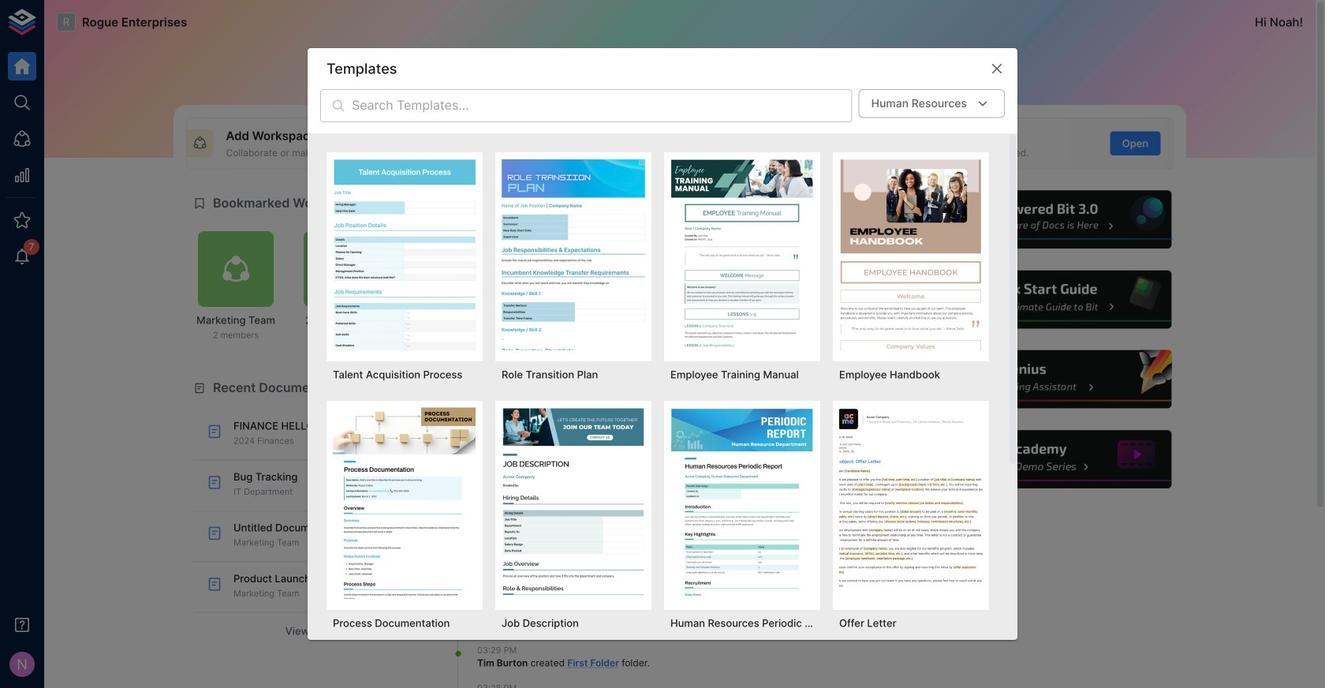 Task type: describe. For each thing, give the bounding box(es) containing it.
1 help image from the top
[[937, 188, 1174, 251]]

job description image
[[502, 407, 645, 599]]

role transition plan image
[[502, 159, 645, 350]]

Search Templates... text field
[[352, 89, 853, 122]]

talent acquisition process image
[[333, 159, 477, 350]]

4 help image from the top
[[937, 428, 1174, 491]]

2 help image from the top
[[937, 268, 1174, 331]]



Task type: locate. For each thing, give the bounding box(es) containing it.
3 help image from the top
[[937, 348, 1174, 411]]

human resources periodic report image
[[671, 407, 814, 599]]

process documentation image
[[333, 407, 477, 599]]

employee training manual image
[[671, 159, 814, 350]]

help image
[[937, 188, 1174, 251], [937, 268, 1174, 331], [937, 348, 1174, 411], [937, 428, 1174, 491]]

offer letter image
[[840, 407, 983, 599]]

dialog
[[308, 48, 1018, 688]]

employee handbook image
[[840, 159, 983, 350]]



Task type: vqa. For each thing, say whether or not it's contained in the screenshot.
help 'image'
yes



